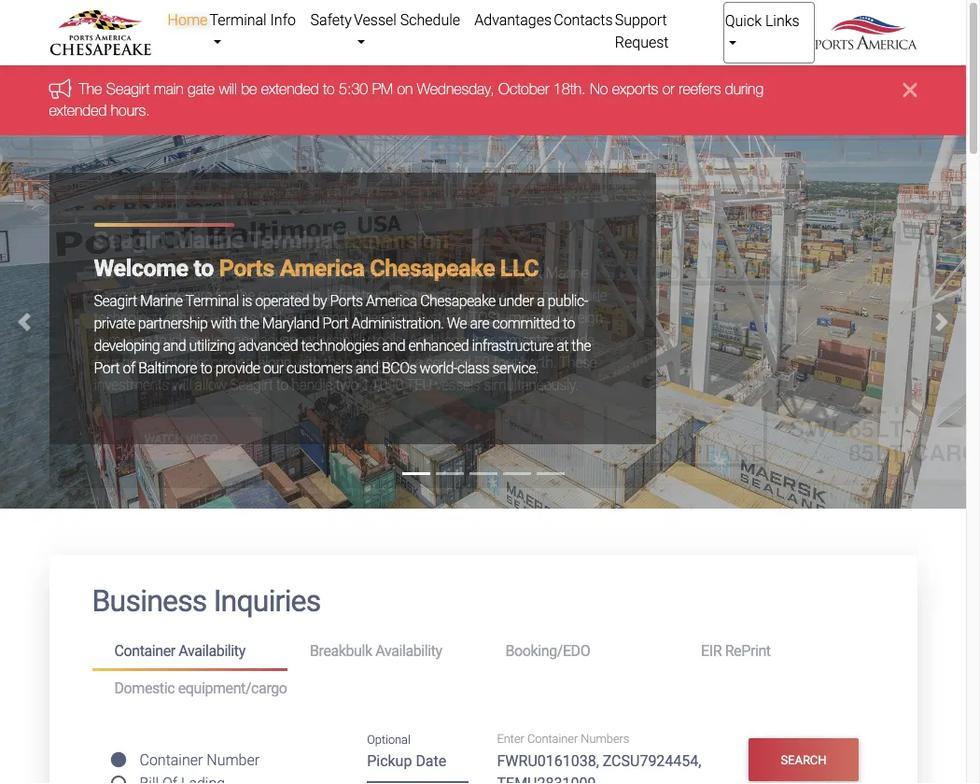 Task type: vqa. For each thing, say whether or not it's contained in the screenshot.
Advantages link
yes



Task type: locate. For each thing, give the bounding box(es) containing it.
at left llc
[[485, 265, 497, 282]]

container left number
[[140, 752, 203, 770]]

to down welcome on the left top
[[150, 287, 163, 305]]

america
[[280, 255, 365, 282], [130, 265, 181, 282], [366, 292, 417, 310]]

terminal up technology
[[94, 287, 147, 305]]

will down container
[[172, 377, 192, 394]]

at right berth. at the top
[[557, 337, 569, 355]]

0 horizontal spatial of
[[123, 359, 135, 377]]

of inside the seagirt marine terminal is operated by ports america chesapeake under a public- private partnership with the maryland port administration.                         we are committed to developing and utilizing advanced technologies and enhanced infrastructure at the port of baltimore to provide                         our customers and bcos world-class service.
[[123, 359, 135, 377]]

vessels
[[435, 377, 481, 394]]

0 horizontal spatial availability
[[179, 643, 246, 660]]

and up cranes, at the top left
[[234, 332, 257, 350]]

system
[[416, 309, 462, 327]]

marine
[[173, 227, 244, 254], [546, 265, 589, 282], [140, 292, 183, 310]]

quick
[[726, 12, 762, 30]]

partnership
[[138, 315, 208, 332]]

availability
[[179, 643, 246, 660], [376, 643, 443, 660]]

will
[[219, 81, 237, 98], [172, 377, 192, 394]]

container right enter
[[528, 733, 578, 747]]

wednesday,
[[417, 81, 495, 98]]

in-
[[94, 332, 108, 350]]

1 horizontal spatial extended
[[261, 81, 319, 98]]

with up utilizing
[[211, 315, 237, 332]]

0 vertical spatial extended
[[261, 81, 319, 98]]

1 horizontal spatial availability
[[376, 643, 443, 660]]

1 horizontal spatial with
[[295, 354, 321, 372]]

eir reprint
[[702, 643, 771, 660]]

the seagirt main gate will be extended to 5:30 pm on wednesday, october 18th.  no exports or reefers during extended hours. alert
[[0, 64, 967, 136]]

advantages
[[475, 11, 552, 29]]

quick links
[[726, 12, 800, 30]]

availability right the breakbulk
[[376, 643, 443, 660]]

14,000
[[362, 377, 403, 394]]

1 horizontal spatial of
[[400, 354, 412, 372]]

baltimore
[[138, 359, 197, 377]]

chesapeake
[[370, 255, 495, 282], [184, 265, 260, 282], [420, 292, 496, 310]]

ports right the "by"
[[330, 292, 363, 310]]

ports america chesapeake has made significant improvements at seagirt marine terminal to                          prepare for the expansion. infrastructure upgrades to the terminal include technology                          enhancements to the terminal operating system (tos), improved weigh- in-motion truck scales,                          and advanced visibility tools. additional investments include four new container cranes,                          along with the upgrade of a second 50-foot berth. these investments will allow seagirt                          to handle two 14,000 teu vessels simultaneously.
[[94, 265, 608, 394]]

to left 5:30
[[323, 81, 335, 98]]

will left be
[[219, 81, 237, 98]]

1 vertical spatial a
[[415, 354, 423, 372]]

with inside the seagirt marine terminal is operated by ports america chesapeake under a public- private partnership with the maryland port administration.                         we are committed to developing and utilizing advanced technologies and enhanced infrastructure at the port of baltimore to provide                         our customers and bcos world-class service.
[[211, 315, 237, 332]]

business
[[92, 584, 207, 620]]

marine for seagirt marine terminal is operated by ports america chesapeake under a public- private partnership with the maryland port administration.                         we are committed to developing and utilizing advanced technologies and enhanced infrastructure at the port of baltimore to provide                         our customers and bcos world-class service.
[[140, 292, 183, 310]]

weigh-
[[567, 309, 607, 327]]

operated
[[255, 292, 309, 310]]

has
[[263, 265, 285, 282]]

investments up foot
[[473, 332, 548, 350]]

scales,
[[189, 332, 230, 350]]

1 horizontal spatial at
[[557, 337, 569, 355]]

0 horizontal spatial with
[[211, 315, 237, 332]]

video
[[186, 432, 218, 446]]

0 horizontal spatial will
[[172, 377, 192, 394]]

availability up 'domestic equipment/cargo'
[[179, 643, 246, 660]]

a up teu
[[415, 354, 423, 372]]

administration.
[[352, 315, 444, 332]]

request
[[615, 34, 669, 51]]

extended down "the"
[[49, 102, 107, 118]]

1 horizontal spatial will
[[219, 81, 237, 98]]

terminal up made
[[249, 227, 338, 254]]

contacts
[[554, 11, 613, 29]]

advanced up the 'along'
[[260, 332, 319, 350]]

number
[[207, 752, 260, 770]]

1 horizontal spatial a
[[537, 292, 545, 310]]

2 availability from the left
[[376, 643, 443, 660]]

on
[[397, 81, 413, 98]]

main
[[154, 81, 184, 98]]

marine up the for
[[173, 227, 244, 254]]

of down the developing
[[123, 359, 135, 377]]

0 horizontal spatial investments
[[94, 377, 169, 394]]

the down is
[[240, 315, 259, 332]]

0 vertical spatial a
[[537, 292, 545, 310]]

private
[[94, 315, 135, 332]]

chesapeake up we
[[420, 292, 496, 310]]

a right under
[[537, 292, 545, 310]]

cranes,
[[211, 354, 255, 372]]

our
[[263, 359, 284, 377]]

investments down new on the left of the page
[[94, 377, 169, 394]]

chesapeake up the for
[[184, 265, 260, 282]]

eir reprint link
[[679, 635, 875, 669]]

0 vertical spatial will
[[219, 81, 237, 98]]

at inside the seagirt marine terminal is operated by ports america chesapeake under a public- private partnership with the maryland port administration.                         we are committed to developing and utilizing advanced technologies and enhanced infrastructure at the port of baltimore to provide                         our customers and bcos world-class service.
[[557, 337, 569, 355]]

container up domestic
[[114, 643, 175, 660]]

be
[[241, 81, 257, 98]]

provide
[[216, 359, 260, 377]]

terminal left is
[[186, 292, 239, 310]]

to down utilizing
[[200, 359, 212, 377]]

include up weigh-
[[564, 287, 608, 305]]

a inside ports america chesapeake has made significant improvements at seagirt marine terminal to                          prepare for the expansion. infrastructure upgrades to the terminal include technology                          enhancements to the terminal operating system (tos), improved weigh- in-motion truck scales,                          and advanced visibility tools. additional investments include four new container cranes,                          along with the upgrade of a second 50-foot berth. these investments will allow seagirt                          to handle two 14,000 teu vessels simultaneously.
[[415, 354, 423, 372]]

allow
[[195, 377, 227, 394]]

public-
[[548, 292, 588, 310]]

2 horizontal spatial ports
[[330, 292, 363, 310]]

home link
[[167, 2, 209, 39]]

america up prepare
[[130, 265, 181, 282]]

a
[[537, 292, 545, 310], [415, 354, 423, 372]]

is
[[242, 292, 252, 310]]

utilizing
[[189, 337, 235, 355]]

ports
[[219, 255, 275, 282], [94, 265, 127, 282], [330, 292, 363, 310]]

marine inside ports america chesapeake has made significant improvements at seagirt marine terminal to                          prepare for the expansion. infrastructure upgrades to the terminal include technology                          enhancements to the terminal operating system (tos), improved weigh- in-motion truck scales,                          and advanced visibility tools. additional investments include four new container cranes,                          along with the upgrade of a second 50-foot berth. these investments will allow seagirt                          to handle two 14,000 teu vessels simultaneously.
[[546, 265, 589, 282]]

teu
[[406, 377, 432, 394]]

1 horizontal spatial america
[[280, 255, 365, 282]]

advanced up our
[[238, 337, 298, 355]]

visibility
[[323, 332, 370, 350]]

0 vertical spatial container
[[114, 643, 175, 660]]

1 vertical spatial marine
[[546, 265, 589, 282]]

extended
[[261, 81, 319, 98], [49, 102, 107, 118]]

at inside ports america chesapeake has made significant improvements at seagirt marine terminal to                          prepare for the expansion. infrastructure upgrades to the terminal include technology                          enhancements to the terminal operating system (tos), improved weigh- in-motion truck scales,                          and advanced visibility tools. additional investments include four new container cranes,                          along with the upgrade of a second 50-foot berth. these investments will allow seagirt                          to handle two 14,000 teu vessels simultaneously.
[[485, 265, 497, 282]]

seagirt up private
[[94, 292, 137, 310]]

0 vertical spatial at
[[485, 265, 497, 282]]

1 availability from the left
[[179, 643, 246, 660]]

1 vertical spatial port
[[94, 359, 120, 377]]

service.
[[493, 359, 539, 377]]

2 vertical spatial container
[[140, 752, 203, 770]]

5:30
[[339, 81, 368, 98]]

marine up public-
[[546, 265, 589, 282]]

marine up partnership
[[140, 292, 183, 310]]

exports
[[613, 81, 659, 98]]

0 horizontal spatial ports
[[94, 265, 127, 282]]

equipment/cargo
[[178, 680, 287, 698]]

second
[[426, 354, 471, 372]]

committed
[[493, 315, 560, 332]]

breakbulk availability link
[[288, 635, 483, 669]]

port down in- on the left top of the page
[[94, 359, 120, 377]]

the down visibility at the left of the page
[[324, 354, 343, 372]]

2 horizontal spatial america
[[366, 292, 417, 310]]

to right is
[[259, 309, 271, 327]]

0 horizontal spatial a
[[415, 354, 423, 372]]

to down the 'along'
[[276, 377, 288, 394]]

1 horizontal spatial investments
[[473, 332, 548, 350]]

0 vertical spatial include
[[564, 287, 608, 305]]

marine inside the seagirt marine terminal is operated by ports america chesapeake under a public- private partnership with the maryland port administration.                         we are committed to developing and utilizing advanced technologies and enhanced infrastructure at the port of baltimore to provide                         our customers and bcos world-class service.
[[140, 292, 183, 310]]

0 horizontal spatial port
[[94, 359, 120, 377]]

we
[[447, 315, 467, 332]]

of inside ports america chesapeake has made significant improvements at seagirt marine terminal to                          prepare for the expansion. infrastructure upgrades to the terminal include technology                          enhancements to the terminal operating system (tos), improved weigh- in-motion truck scales,                          and advanced visibility tools. additional investments include four new container cranes,                          along with the upgrade of a second 50-foot berth. these investments will allow seagirt                          to handle two 14,000 teu vessels simultaneously.
[[400, 354, 412, 372]]

0 horizontal spatial america
[[130, 265, 181, 282]]

extended right be
[[261, 81, 319, 98]]

america up the administration.
[[366, 292, 417, 310]]

no
[[590, 81, 609, 98]]

of
[[400, 354, 412, 372], [123, 359, 135, 377]]

hours.
[[111, 102, 150, 118]]

october
[[499, 81, 550, 98]]

include up these
[[551, 332, 595, 350]]

0 horizontal spatial extended
[[49, 102, 107, 118]]

enhanced
[[409, 337, 469, 355]]

ports up technology
[[94, 265, 127, 282]]

0 vertical spatial marine
[[173, 227, 244, 254]]

seagirt down cranes, at the top left
[[230, 377, 273, 394]]

of up teu
[[400, 354, 412, 372]]

close image
[[904, 79, 918, 101]]

search
[[781, 753, 827, 767]]

container
[[114, 643, 175, 660], [528, 733, 578, 747], [140, 752, 203, 770]]

port up the technologies
[[323, 315, 349, 332]]

18th.
[[554, 81, 586, 98]]

contacts link
[[553, 2, 614, 39]]

0 vertical spatial port
[[323, 315, 349, 332]]

seagirt up hours.
[[106, 81, 150, 98]]

to up (tos),
[[473, 287, 485, 305]]

1 vertical spatial investments
[[94, 377, 169, 394]]

and left bcos
[[356, 359, 379, 377]]

0 horizontal spatial at
[[485, 265, 497, 282]]

with up handle
[[295, 354, 321, 372]]

terminal
[[210, 11, 267, 29], [249, 227, 338, 254], [94, 287, 147, 305], [186, 292, 239, 310], [297, 309, 350, 327]]

2 vertical spatial marine
[[140, 292, 183, 310]]

llc
[[501, 255, 539, 282]]

1 vertical spatial at
[[557, 337, 569, 355]]

and
[[234, 332, 257, 350], [163, 337, 186, 355], [382, 337, 406, 355], [356, 359, 379, 377]]

quick links link
[[724, 2, 815, 64]]

container for container availability
[[114, 643, 175, 660]]

enhancements
[[165, 309, 256, 327]]

1 vertical spatial with
[[295, 354, 321, 372]]

to inside the seagirt main gate will be extended to 5:30 pm on wednesday, october 18th.  no exports or reefers during extended hours.
[[323, 81, 335, 98]]

upgrades
[[412, 287, 470, 305]]

0 vertical spatial with
[[211, 315, 237, 332]]

will inside ports america chesapeake has made significant improvements at seagirt marine terminal to                          prepare for the expansion. infrastructure upgrades to the terminal include technology                          enhancements to the terminal operating system (tos), improved weigh- in-motion truck scales,                          and advanced visibility tools. additional investments include four new container cranes,                          along with the upgrade of a second 50-foot berth. these investments will allow seagirt                          to handle two 14,000 teu vessels simultaneously.
[[172, 377, 192, 394]]

the down weigh-
[[572, 337, 591, 355]]

1 vertical spatial will
[[172, 377, 192, 394]]

port
[[323, 315, 349, 332], [94, 359, 120, 377]]

links
[[766, 12, 800, 30]]

america up the "by"
[[280, 255, 365, 282]]

with
[[211, 315, 237, 332], [295, 354, 321, 372]]

ports up is
[[219, 255, 275, 282]]

optional
[[367, 733, 411, 747]]



Task type: describe. For each thing, give the bounding box(es) containing it.
america inside the seagirt marine terminal is operated by ports america chesapeake under a public- private partnership with the maryland port administration.                         we are committed to developing and utilizing advanced technologies and enhanced infrastructure at the port of baltimore to provide                         our customers and bcos world-class service.
[[366, 292, 417, 310]]

seagirt inside the seagirt main gate will be extended to 5:30 pm on wednesday, october 18th.  no exports or reefers during extended hours.
[[106, 81, 150, 98]]

maryland
[[262, 315, 320, 332]]

expansion.
[[258, 287, 324, 305]]

info
[[271, 11, 296, 29]]

technology
[[94, 309, 161, 327]]

booking/edo
[[506, 643, 591, 660]]

availability for container availability
[[179, 643, 246, 660]]

simultaneously.
[[484, 377, 579, 394]]

the seagirt main gate will be extended to 5:30 pm on wednesday, october 18th.  no exports or reefers during extended hours.
[[49, 81, 764, 118]]

marine for seagirt marine terminal expansion
[[173, 227, 244, 254]]

world-
[[420, 359, 458, 377]]

Optional text field
[[367, 747, 469, 784]]

watch
[[144, 432, 183, 446]]

made
[[288, 265, 324, 282]]

schedule
[[401, 11, 461, 29]]

container number
[[140, 752, 260, 770]]

to up prepare
[[194, 255, 214, 282]]

container
[[151, 354, 208, 372]]

bullhorn image
[[49, 78, 79, 99]]

four
[[94, 354, 119, 372]]

0 vertical spatial investments
[[473, 332, 548, 350]]

expansion image
[[0, 136, 967, 553]]

and inside ports america chesapeake has made significant improvements at seagirt marine terminal to                          prepare for the expansion. infrastructure upgrades to the terminal include technology                          enhancements to the terminal operating system (tos), improved weigh- in-motion truck scales,                          and advanced visibility tools. additional investments include four new container cranes,                          along with the upgrade of a second 50-foot berth. these investments will allow seagirt                          to handle two 14,000 teu vessels simultaneously.
[[234, 332, 257, 350]]

pm
[[372, 81, 393, 98]]

search button
[[749, 739, 859, 782]]

ports america chesapeake image
[[0, 136, 967, 554]]

welcome to ports america chesapeake llc
[[94, 255, 539, 282]]

Enter Container Numbers text field
[[497, 751, 730, 784]]

truck
[[155, 332, 186, 350]]

domestic equipment/cargo
[[114, 680, 287, 698]]

terminal left info at the left top of the page
[[210, 11, 267, 29]]

seagirt up terminal
[[500, 265, 543, 282]]

1 vertical spatial extended
[[49, 102, 107, 118]]

upgrade
[[346, 354, 397, 372]]

booking/edo link
[[483, 635, 679, 669]]

breakbulk
[[310, 643, 372, 660]]

during
[[726, 81, 764, 98]]

the right the for
[[235, 287, 255, 305]]

seagirt inside the seagirt marine terminal is operated by ports america chesapeake under a public- private partnership with the maryland port administration.                         we are committed to developing and utilizing advanced technologies and enhanced infrastructure at the port of baltimore to provide                         our customers and bcos world-class service.
[[94, 292, 137, 310]]

welcome
[[94, 255, 188, 282]]

enter
[[497, 733, 525, 747]]

terminal info link
[[209, 2, 310, 62]]

improvements
[[393, 265, 482, 282]]

domestic equipment/cargo link
[[92, 672, 875, 706]]

business inquiries
[[92, 584, 321, 620]]

new
[[122, 354, 148, 372]]

seagirt marine terminal expansion
[[94, 227, 449, 254]]

for
[[215, 287, 232, 305]]

container for container number
[[140, 752, 203, 770]]

customers
[[287, 359, 353, 377]]

or
[[663, 81, 675, 98]]

and down the administration.
[[382, 337, 406, 355]]

availability for breakbulk availability
[[376, 643, 443, 660]]

the up (tos),
[[488, 287, 508, 305]]

safety link
[[310, 2, 353, 39]]

motion
[[108, 332, 152, 350]]

operating
[[353, 309, 413, 327]]

support
[[615, 11, 668, 29]]

the
[[79, 81, 102, 98]]

numbers
[[581, 733, 630, 747]]

advanced inside the seagirt marine terminal is operated by ports america chesapeake under a public- private partnership with the maryland port administration.                         we are committed to developing and utilizing advanced technologies and enhanced infrastructure at the port of baltimore to provide                         our customers and bcos world-class service.
[[238, 337, 298, 355]]

two
[[336, 377, 359, 394]]

advanced inside ports america chesapeake has made significant improvements at seagirt marine terminal to                          prepare for the expansion. infrastructure upgrades to the terminal include technology                          enhancements to the terminal operating system (tos), improved weigh- in-motion truck scales,                          and advanced visibility tools. additional investments include four new container cranes,                          along with the upgrade of a second 50-foot berth. these investments will allow seagirt                          to handle two 14,000 teu vessels simultaneously.
[[260, 332, 319, 350]]

ports inside the seagirt marine terminal is operated by ports america chesapeake under a public- private partnership with the maryland port administration.                         we are committed to developing and utilizing advanced technologies and enhanced infrastructure at the port of baltimore to provide                         our customers and bcos world-class service.
[[330, 292, 363, 310]]

and down partnership
[[163, 337, 186, 355]]

under
[[499, 292, 534, 310]]

chesapeake up upgrades
[[370, 255, 495, 282]]

watch video link
[[99, 418, 262, 461]]

1 vertical spatial container
[[528, 733, 578, 747]]

eir
[[702, 643, 722, 660]]

chesapeake inside the seagirt marine terminal is operated by ports america chesapeake under a public- private partnership with the maryland port administration.                         we are committed to developing and utilizing advanced technologies and enhanced infrastructure at the port of baltimore to provide                         our customers and bcos world-class service.
[[420, 292, 496, 310]]

terminal
[[511, 287, 561, 305]]

additional
[[409, 332, 470, 350]]

(tos),
[[466, 309, 503, 327]]

along
[[258, 354, 292, 372]]

berth.
[[521, 354, 557, 372]]

prepare
[[166, 287, 212, 305]]

safety vessel schedule
[[311, 11, 461, 29]]

reprint
[[726, 643, 771, 660]]

the down expansion.
[[275, 309, 294, 327]]

domestic
[[114, 680, 175, 698]]

improved
[[506, 309, 563, 327]]

ports inside ports america chesapeake has made significant improvements at seagirt marine terminal to                          prepare for the expansion. infrastructure upgrades to the terminal include technology                          enhancements to the terminal operating system (tos), improved weigh- in-motion truck scales,                          and advanced visibility tools. additional investments include four new container cranes,                          along with the upgrade of a second 50-foot berth. these investments will allow seagirt                          to handle two 14,000 teu vessels simultaneously.
[[94, 265, 127, 282]]

terminal up visibility at the left of the page
[[297, 309, 350, 327]]

chesapeake inside ports america chesapeake has made significant improvements at seagirt marine terminal to                          prepare for the expansion. infrastructure upgrades to the terminal include technology                          enhancements to the terminal operating system (tos), improved weigh- in-motion truck scales,                          and advanced visibility tools. additional investments include four new container cranes,                          along with the upgrade of a second 50-foot berth. these investments will allow seagirt                          to handle two 14,000 teu vessels simultaneously.
[[184, 265, 260, 282]]

handle
[[292, 377, 333, 394]]

terminal inside the seagirt marine terminal is operated by ports america chesapeake under a public- private partnership with the maryland port administration.                         we are committed to developing and utilizing advanced technologies and enhanced infrastructure at the port of baltimore to provide                         our customers and bcos world-class service.
[[186, 292, 239, 310]]

technologies
[[301, 337, 379, 355]]

breakbulk availability
[[310, 643, 443, 660]]

home
[[168, 11, 208, 29]]

50-
[[474, 354, 494, 372]]

1 horizontal spatial ports
[[219, 255, 275, 282]]

to down public-
[[563, 315, 575, 332]]

advantages contacts support request
[[475, 11, 669, 51]]

will inside the seagirt main gate will be extended to 5:30 pm on wednesday, october 18th.  no exports or reefers during extended hours.
[[219, 81, 237, 98]]

a inside the seagirt marine terminal is operated by ports america chesapeake under a public- private partnership with the maryland port administration.                         we are committed to developing and utilizing advanced technologies and enhanced infrastructure at the port of baltimore to provide                         our customers and bcos world-class service.
[[537, 292, 545, 310]]

1 vertical spatial include
[[551, 332, 595, 350]]

vessel
[[354, 11, 397, 29]]

infrastructure
[[472, 337, 554, 355]]

these
[[559, 354, 597, 372]]

vessel schedule link
[[353, 2, 474, 62]]

america inside ports america chesapeake has made significant improvements at seagirt marine terminal to                          prepare for the expansion. infrastructure upgrades to the terminal include technology                          enhancements to the terminal operating system (tos), improved weigh- in-motion truck scales,                          and advanced visibility tools. additional investments include four new container cranes,                          along with the upgrade of a second 50-foot berth. these investments will allow seagirt                          to handle two 14,000 teu vessels simultaneously.
[[130, 265, 181, 282]]

with inside ports america chesapeake has made significant improvements at seagirt marine terminal to                          prepare for the expansion. infrastructure upgrades to the terminal include technology                          enhancements to the terminal operating system (tos), improved weigh- in-motion truck scales,                          and advanced visibility tools. additional investments include four new container cranes,                          along with the upgrade of a second 50-foot berth. these investments will allow seagirt                          to handle two 14,000 teu vessels simultaneously.
[[295, 354, 321, 372]]

1 horizontal spatial port
[[323, 315, 349, 332]]

class
[[458, 359, 490, 377]]

expansion
[[344, 227, 449, 254]]

significant
[[327, 265, 390, 282]]

seagirt up welcome on the left top
[[94, 227, 167, 254]]



